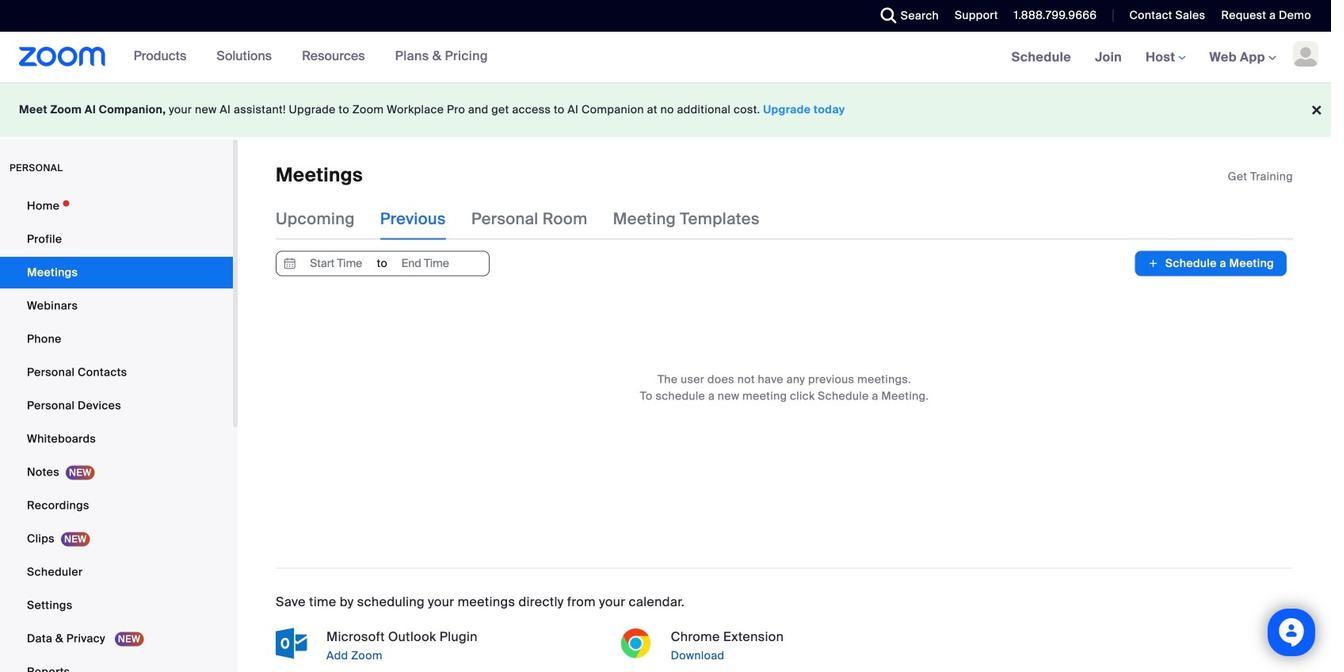 Task type: vqa. For each thing, say whether or not it's contained in the screenshot.
meetings "Navigation"
yes



Task type: describe. For each thing, give the bounding box(es) containing it.
personal menu menu
[[0, 190, 233, 672]]

zoom logo image
[[19, 47, 106, 67]]

meetings navigation
[[1000, 32, 1332, 84]]

Date Range Picker Start field
[[300, 252, 373, 275]]

date image
[[281, 252, 300, 275]]

product information navigation
[[122, 32, 500, 82]]

profile picture image
[[1294, 41, 1319, 67]]



Task type: locate. For each thing, give the bounding box(es) containing it.
banner
[[0, 32, 1332, 84]]

add image
[[1148, 256, 1160, 271]]

footer
[[0, 82, 1332, 137]]

application
[[1229, 169, 1294, 185]]

tabs of meeting tab list
[[276, 199, 786, 240]]

Date Range Picker End field
[[389, 252, 462, 275]]



